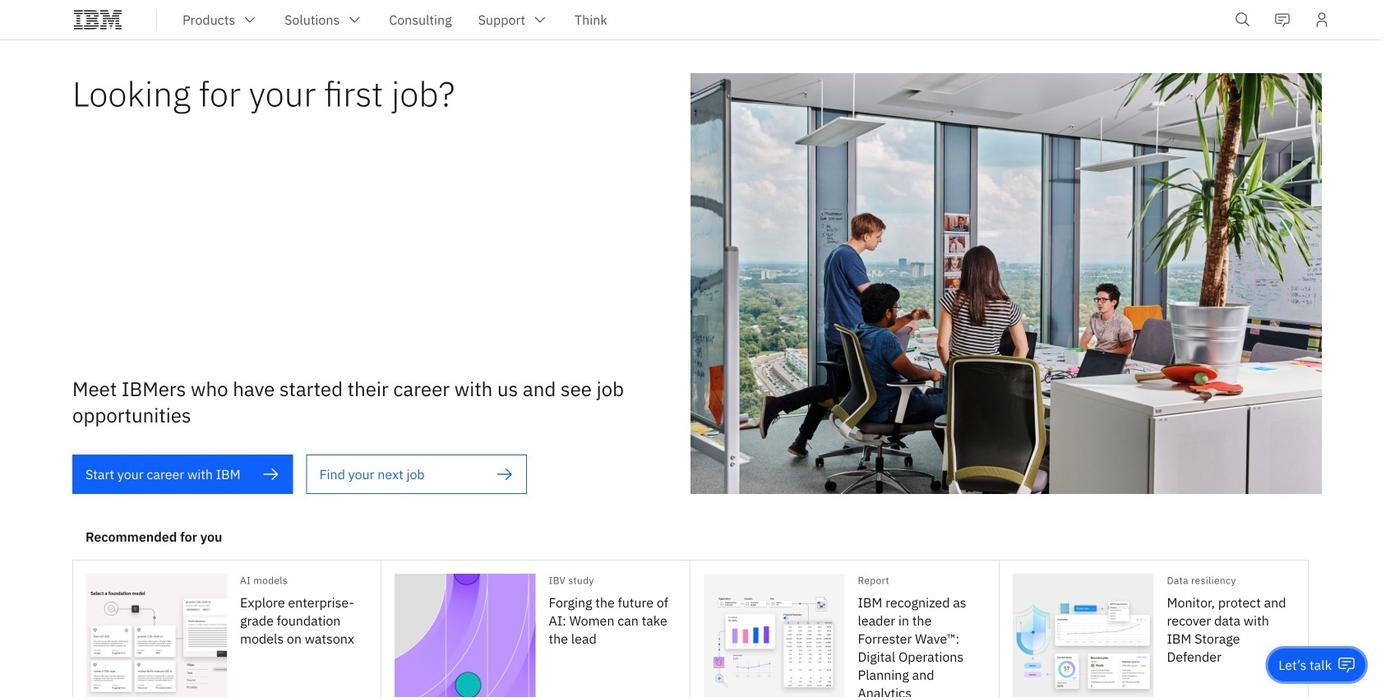 Task type: describe. For each thing, give the bounding box(es) containing it.
let's talk element
[[1279, 656, 1332, 674]]



